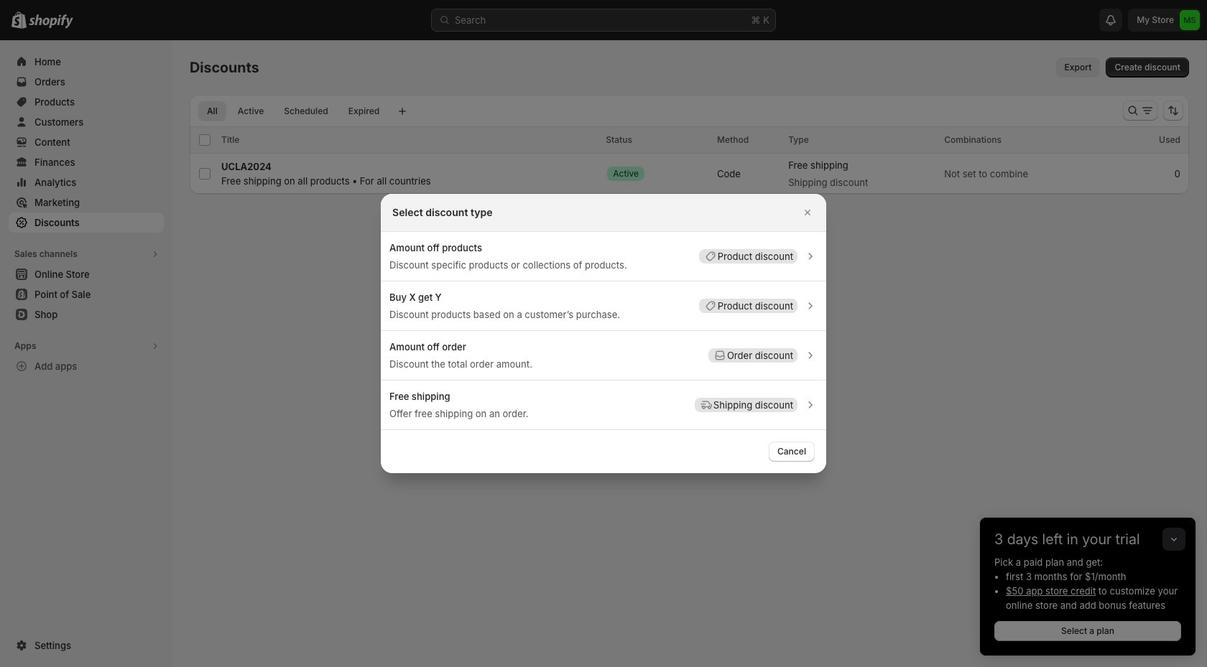 Task type: vqa. For each thing, say whether or not it's contained in the screenshot.
'dialog'
yes



Task type: locate. For each thing, give the bounding box(es) containing it.
dialog
[[0, 194, 1207, 474]]

shopify image
[[29, 14, 73, 29]]

tab list
[[195, 101, 391, 121]]



